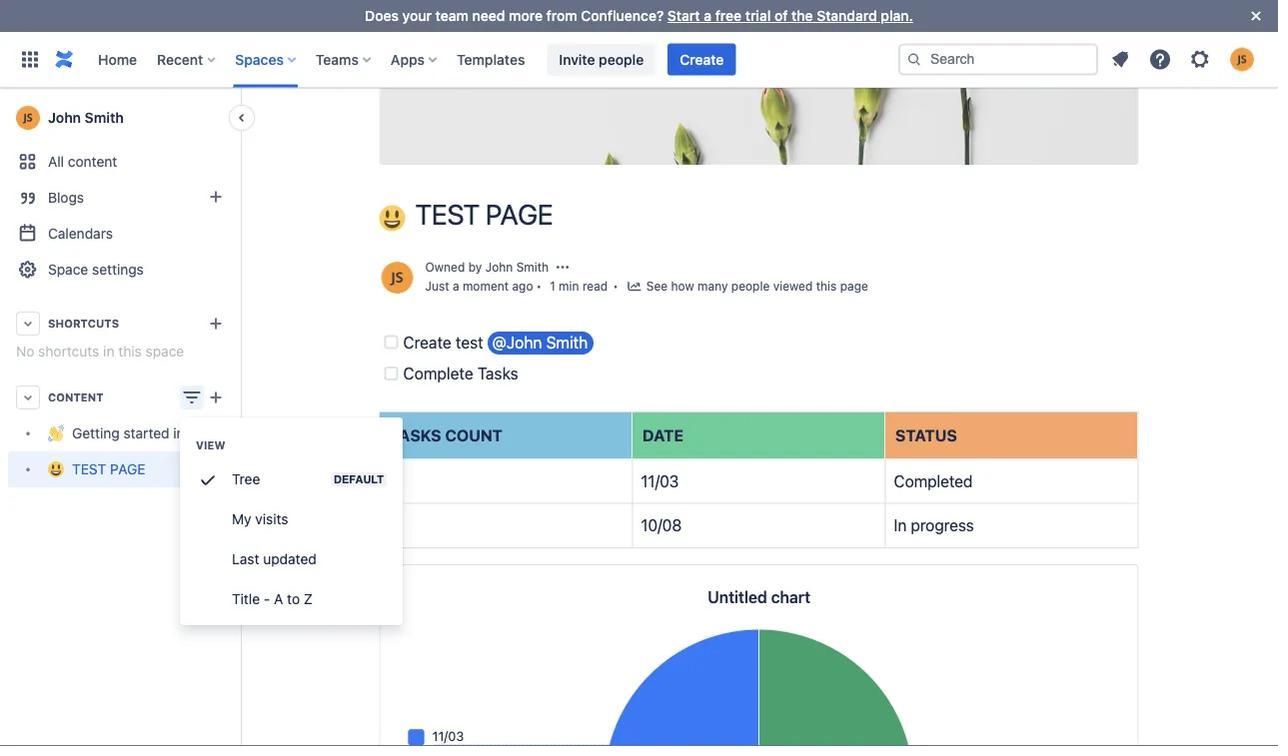 Task type: locate. For each thing, give the bounding box(es) containing it.
1 horizontal spatial people
[[731, 279, 770, 293]]

0 vertical spatial people
[[599, 51, 644, 67]]

0 vertical spatial test page
[[415, 198, 553, 231]]

confluence?
[[581, 7, 664, 24]]

tasks count
[[390, 426, 503, 445]]

create down start
[[680, 51, 724, 67]]

:smiley: image
[[379, 205, 405, 231]]

count
[[445, 426, 503, 445]]

create up "complete"
[[403, 333, 451, 352]]

0 vertical spatial this
[[816, 279, 837, 293]]

selected image
[[196, 468, 220, 492]]

how
[[671, 279, 694, 293]]

0 vertical spatial create
[[680, 51, 724, 67]]

content
[[48, 391, 103, 404]]

1 vertical spatial page
[[110, 461, 146, 478]]

create inside global element
[[680, 51, 724, 67]]

in right started
[[173, 425, 185, 442]]

complete
[[403, 364, 473, 383]]

owned by
[[425, 260, 485, 274]]

invite
[[559, 51, 595, 67]]

create a page image
[[204, 386, 228, 410]]

space settings link
[[8, 252, 232, 288]]

people right many
[[731, 279, 770, 293]]

test inside test page 'link'
[[72, 461, 106, 478]]

see how many people viewed this page
[[646, 279, 868, 293]]

in for started
[[173, 425, 185, 442]]

1 for 1
[[388, 472, 395, 491]]

date
[[643, 426, 683, 445]]

view group
[[180, 418, 403, 626]]

1 vertical spatial test page
[[72, 461, 146, 478]]

1 horizontal spatial test
[[415, 198, 480, 231]]

1 min read
[[550, 279, 608, 293]]

just
[[425, 279, 449, 293]]

test page down getting
[[72, 461, 146, 478]]

1 horizontal spatial create
[[680, 51, 724, 67]]

shortcuts
[[38, 343, 99, 360]]

1 horizontal spatial test page
[[415, 198, 553, 231]]

page down the getting started in confluence link
[[110, 461, 146, 478]]

1 horizontal spatial page
[[485, 198, 553, 231]]

close image
[[1244, 4, 1268, 28]]

spaces button
[[229, 43, 304, 75]]

invite people
[[559, 51, 644, 67]]

1 vertical spatial in
[[173, 425, 185, 442]]

0 horizontal spatial page
[[110, 461, 146, 478]]

page inside test page 'link'
[[110, 461, 146, 478]]

start
[[667, 7, 700, 24]]

1 vertical spatial people
[[731, 279, 770, 293]]

shortcuts
[[48, 317, 119, 330]]

test page inside test page 'link'
[[72, 461, 146, 478]]

people down confluence?
[[599, 51, 644, 67]]

getting started in confluence link
[[8, 416, 262, 452]]

getting
[[72, 425, 120, 442]]

a left free
[[704, 7, 712, 24]]

test
[[415, 198, 480, 231], [72, 461, 106, 478]]

create a blog image
[[204, 185, 228, 209]]

this left page
[[816, 279, 837, 293]]

0 horizontal spatial 1
[[388, 472, 395, 491]]

a
[[704, 7, 712, 24], [453, 279, 459, 293]]

test up owned
[[415, 198, 480, 231]]

john
[[48, 109, 81, 126]]

blogs link
[[8, 180, 232, 216]]

1 horizontal spatial in
[[173, 425, 185, 442]]

the
[[792, 7, 813, 24]]

test down getting
[[72, 461, 106, 478]]

from
[[546, 7, 577, 24]]

create link
[[668, 43, 736, 75]]

0 horizontal spatial people
[[599, 51, 644, 67]]

create
[[680, 51, 724, 67], [403, 333, 451, 352]]

teams button
[[310, 43, 379, 75]]

0 vertical spatial in
[[103, 343, 114, 360]]

home
[[98, 51, 137, 67]]

test page up by on the top of the page
[[415, 198, 553, 231]]

0 horizontal spatial create
[[403, 333, 451, 352]]

1 vertical spatial this
[[118, 343, 142, 360]]

recent button
[[151, 43, 223, 75]]

calendars link
[[8, 216, 232, 252]]

page
[[485, 198, 553, 231], [110, 461, 146, 478]]

z
[[304, 591, 313, 608]]

1 vertical spatial create
[[403, 333, 451, 352]]

1
[[550, 279, 555, 293], [388, 472, 395, 491]]

many
[[698, 279, 728, 293]]

1 horizontal spatial this
[[816, 279, 837, 293]]

page up ago on the top of page
[[485, 198, 553, 231]]

tree
[[8, 416, 262, 488]]

in inside tree
[[173, 425, 185, 442]]

standard
[[817, 7, 877, 24]]

0 vertical spatial a
[[704, 7, 712, 24]]

11/03
[[641, 472, 679, 491]]

all content link
[[8, 144, 232, 180]]

your
[[402, 7, 432, 24]]

1 vertical spatial test
[[72, 461, 106, 478]]

by
[[468, 260, 482, 274]]

last
[[232, 551, 259, 568]]

status
[[895, 426, 957, 445]]

1 horizontal spatial 1
[[550, 279, 555, 293]]

0 horizontal spatial in
[[103, 343, 114, 360]]

confluence image
[[52, 47, 76, 71]]

in down shortcuts dropdown button
[[103, 343, 114, 360]]

0 horizontal spatial a
[[453, 279, 459, 293]]

tree containing getting started in confluence
[[8, 416, 262, 488]]

1 vertical spatial 1
[[388, 472, 395, 491]]

start a free trial of the standard plan. link
[[667, 7, 913, 24]]

0 vertical spatial 1
[[550, 279, 555, 293]]

complete tasks
[[403, 364, 518, 383]]

no shortcuts in this space
[[16, 343, 184, 360]]

tree inside the space element
[[8, 416, 262, 488]]

tasks
[[477, 364, 518, 383]]

1 horizontal spatial a
[[704, 7, 712, 24]]

team
[[435, 7, 469, 24]]

chart
[[771, 588, 810, 607]]

blogs
[[48, 189, 84, 206]]

people inside "button"
[[599, 51, 644, 67]]

1 left min
[[550, 279, 555, 293]]

0 horizontal spatial test
[[72, 461, 106, 478]]

create test
[[403, 333, 487, 352]]

this inside 'button'
[[816, 279, 837, 293]]

0 horizontal spatial this
[[118, 343, 142, 360]]

help icon image
[[1148, 47, 1172, 71]]

in
[[103, 343, 114, 360], [173, 425, 185, 442]]

test page
[[415, 198, 553, 231], [72, 461, 146, 478]]

a right just
[[453, 279, 459, 293]]

banner
[[0, 31, 1278, 88]]

settings
[[92, 261, 144, 278]]

this down shortcuts dropdown button
[[118, 343, 142, 360]]

owned
[[425, 260, 465, 274]]

appswitcher icon image
[[18, 47, 42, 71]]

read
[[582, 279, 608, 293]]

no
[[16, 343, 34, 360]]

ago
[[512, 279, 533, 293]]

of
[[774, 7, 788, 24]]

1 right default
[[388, 472, 395, 491]]

in progress
[[894, 516, 974, 535]]

0 horizontal spatial test page
[[72, 461, 146, 478]]



Task type: describe. For each thing, give the bounding box(es) containing it.
calendars
[[48, 225, 113, 242]]

confluence
[[188, 425, 262, 442]]

teams
[[316, 51, 359, 67]]

create for create test
[[403, 333, 451, 352]]

john smith
[[48, 109, 124, 126]]

a
[[274, 591, 283, 608]]

in
[[894, 516, 907, 535]]

templates link
[[451, 43, 531, 75]]

title
[[232, 591, 260, 608]]

viewed
[[773, 279, 813, 293]]

see
[[646, 279, 668, 293]]

global element
[[12, 31, 894, 87]]

confluence image
[[52, 47, 76, 71]]

0 vertical spatial page
[[485, 198, 553, 231]]

visits
[[255, 511, 288, 528]]

people inside 'button'
[[731, 279, 770, 293]]

to
[[287, 591, 300, 608]]

moment
[[463, 279, 509, 293]]

0 vertical spatial test
[[415, 198, 480, 231]]

updated
[[263, 551, 317, 568]]

just a moment ago
[[425, 279, 533, 293]]

all content
[[48, 153, 117, 170]]

templates
[[457, 51, 525, 67]]

page
[[840, 279, 868, 293]]

smith
[[85, 109, 124, 126]]

apps
[[391, 51, 425, 67]]

notification icon image
[[1108, 47, 1132, 71]]

Search field
[[898, 43, 1098, 75]]

all
[[48, 153, 64, 170]]

progress
[[911, 516, 974, 535]]

untitled
[[708, 588, 767, 607]]

tree
[[232, 471, 260, 488]]

view
[[196, 439, 225, 452]]

in for shortcuts
[[103, 343, 114, 360]]

getting started in confluence
[[72, 425, 262, 442]]

:smiley: image
[[379, 205, 405, 231]]

apps button
[[385, 43, 445, 75]]

default
[[334, 473, 384, 486]]

last updated
[[232, 551, 317, 568]]

1 for 1 min read
[[550, 279, 555, 293]]

tasks
[[390, 426, 441, 445]]

test page link
[[8, 452, 232, 488]]

shortcuts button
[[8, 306, 232, 342]]

john smith link
[[8, 98, 232, 138]]

home link
[[92, 43, 143, 75]]

settings icon image
[[1188, 47, 1212, 71]]

space
[[48, 261, 88, 278]]

create for create
[[680, 51, 724, 67]]

title - a to z button
[[180, 580, 403, 620]]

10/08
[[641, 516, 682, 535]]

completed
[[894, 472, 973, 491]]

min
[[559, 279, 579, 293]]

free
[[715, 7, 742, 24]]

my visits
[[232, 511, 288, 528]]

more
[[509, 7, 543, 24]]

banner containing home
[[0, 31, 1278, 88]]

recent
[[157, 51, 203, 67]]

change view image
[[180, 386, 204, 410]]

untitled chart
[[708, 588, 810, 607]]

1 vertical spatial a
[[453, 279, 459, 293]]

this inside the space element
[[118, 343, 142, 360]]

need
[[472, 7, 505, 24]]

spaces
[[235, 51, 284, 67]]

space
[[145, 343, 184, 360]]

content
[[68, 153, 117, 170]]

invite people button
[[547, 43, 656, 75]]

-
[[264, 591, 270, 608]]

my visits button
[[180, 500, 403, 540]]

see how many people viewed this page button
[[626, 277, 868, 297]]

does
[[365, 7, 399, 24]]

title - a to z
[[232, 591, 313, 608]]

test
[[456, 333, 483, 352]]

my
[[232, 511, 251, 528]]

trial
[[745, 7, 771, 24]]

started
[[123, 425, 169, 442]]

last updated button
[[180, 540, 403, 580]]

content button
[[8, 380, 232, 416]]

search image
[[906, 51, 922, 67]]

your profile and preferences image
[[1230, 47, 1254, 71]]

space settings
[[48, 261, 144, 278]]

space element
[[0, 0, 1278, 746]]



Task type: vqa. For each thing, say whether or not it's contained in the screenshot.
Invite people in the top of the page
yes



